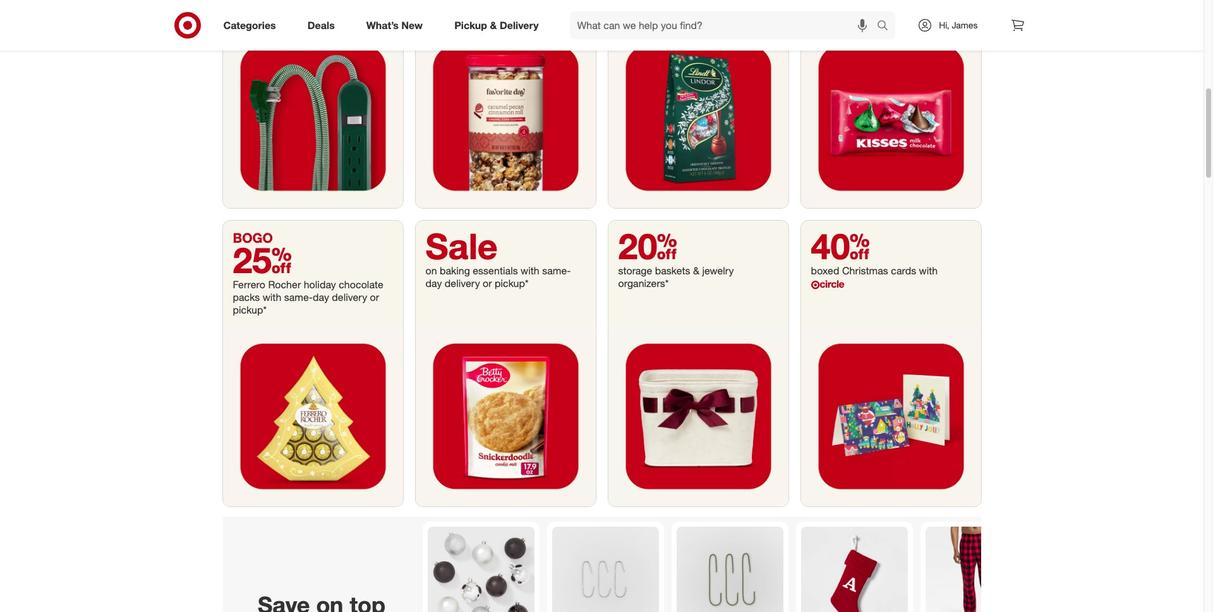 Task type: locate. For each thing, give the bounding box(es) containing it.
chocolate
[[339, 278, 384, 291]]

holiday
[[304, 278, 336, 291]]

with inside "ferrero rocher holiday chocolate packs with same-day delivery or pickup*"
[[263, 291, 282, 303]]

with right packs
[[263, 291, 282, 303]]

1 horizontal spatial day
[[426, 277, 442, 290]]

cards
[[892, 264, 917, 277]]

1 horizontal spatial or
[[483, 277, 492, 290]]

or
[[483, 277, 492, 290], [370, 291, 379, 303]]

1 vertical spatial day
[[313, 291, 329, 303]]

1 vertical spatial pickup*
[[233, 303, 267, 316]]

& inside 'link'
[[490, 19, 497, 31]]

or right baking
[[483, 277, 492, 290]]

1 vertical spatial delivery
[[332, 291, 367, 303]]

ferrero
[[233, 278, 266, 291]]

deals
[[555, 5, 579, 18]]

or inside "ferrero rocher holiday chocolate packs with same-day delivery or pickup*"
[[370, 291, 379, 303]]

same-
[[543, 264, 571, 277], [284, 291, 313, 303]]

what's
[[367, 19, 399, 31]]

25
[[233, 238, 292, 281]]

0 horizontal spatial same-
[[284, 291, 313, 303]]

delivery
[[445, 277, 480, 290], [332, 291, 367, 303]]

1 horizontal spatial &
[[694, 264, 700, 277]]

search button
[[872, 11, 902, 42]]

day right rocher
[[313, 291, 329, 303]]

0 vertical spatial pickup*
[[495, 277, 529, 290]]

hi, james
[[940, 20, 978, 30]]

deals
[[308, 19, 335, 31]]

1 vertical spatial same-
[[284, 291, 313, 303]]

pickup* down ferrero at left top
[[233, 303, 267, 316]]

essentials
[[473, 264, 518, 277]]

0 vertical spatial delivery
[[445, 277, 480, 290]]

ferrero rocher holiday chocolate packs with same-day delivery or pickup*
[[233, 278, 384, 316]]

with inside "sale on baking essentials with same- day delivery or pickup*"
[[521, 264, 540, 277]]

0 vertical spatial same-
[[543, 264, 571, 277]]

1 horizontal spatial same-
[[543, 264, 571, 277]]

1 horizontal spatial pickup*
[[495, 277, 529, 290]]

pickup* inside "ferrero rocher holiday chocolate packs with same-day delivery or pickup*"
[[233, 303, 267, 316]]

&
[[490, 19, 497, 31], [694, 264, 700, 277]]

20 storage baskets & jewelry organizers*
[[619, 224, 734, 290]]

with right cards
[[920, 264, 938, 277]]

day inside "ferrero rocher holiday chocolate packs with same-day delivery or pickup*"
[[313, 291, 329, 303]]

delivery
[[500, 19, 539, 31]]

40
[[811, 224, 871, 267]]

baskets
[[655, 264, 691, 277]]

delivery inside "sale on baking essentials with same- day delivery or pickup*"
[[445, 277, 480, 290]]

1 horizontal spatial with
[[521, 264, 540, 277]]

1 vertical spatial or
[[370, 291, 379, 303]]

40 boxed christmas cards with circle
[[811, 224, 938, 290]]

200ct silver christmas ornament hook - wondershop™ image
[[552, 527, 659, 612]]

0 horizontal spatial &
[[490, 19, 497, 31]]

pickup* right baking
[[495, 277, 529, 290]]

circle
[[820, 278, 845, 290]]

packs
[[233, 291, 260, 303]]

pickup*
[[495, 277, 529, 290], [233, 303, 267, 316]]

0 horizontal spatial delivery
[[332, 291, 367, 303]]

or right holiday
[[370, 291, 379, 303]]

0 vertical spatial &
[[490, 19, 497, 31]]

storage
[[619, 264, 653, 277]]

day down sale
[[426, 277, 442, 290]]

1 horizontal spatial delivery
[[445, 277, 480, 290]]

day
[[426, 277, 442, 290], [313, 291, 329, 303]]

day inside "sale on baking essentials with same- day delivery or pickup*"
[[426, 277, 442, 290]]

carousel region
[[223, 517, 1038, 612]]

delivery inside "ferrero rocher holiday chocolate packs with same-day delivery or pickup*"
[[332, 291, 367, 303]]

james
[[952, 20, 978, 30]]

with
[[521, 264, 540, 277], [920, 264, 938, 277], [263, 291, 282, 303]]

jewelry
[[703, 264, 734, 277]]

& left jewelry
[[694, 264, 700, 277]]

rocher
[[268, 278, 301, 291]]

50ct shatter-resistant round christmas tree ornament set - wondershop™ image
[[428, 527, 535, 612]]

0 horizontal spatial with
[[263, 291, 282, 303]]

1 vertical spatial &
[[694, 264, 700, 277]]

same- right essentials
[[543, 264, 571, 277]]

same- right ferrero at left top
[[284, 291, 313, 303]]

0 horizontal spatial day
[[313, 291, 329, 303]]

deals link
[[297, 11, 351, 39]]

with inside 40 boxed christmas cards with circle
[[920, 264, 938, 277]]

0 horizontal spatial pickup*
[[233, 303, 267, 316]]

0 vertical spatial or
[[483, 277, 492, 290]]

100ct christmas ornament hook dark green - wondershop™ image
[[677, 527, 784, 612]]

0 vertical spatial day
[[426, 277, 442, 290]]

& right pickup
[[490, 19, 497, 31]]

same- inside "ferrero rocher holiday chocolate packs with same-day delivery or pickup*"
[[284, 291, 313, 303]]

2 horizontal spatial with
[[920, 264, 938, 277]]

0 horizontal spatial or
[[370, 291, 379, 303]]

with right essentials
[[521, 264, 540, 277]]



Task type: describe. For each thing, give the bounding box(es) containing it.
sale
[[426, 224, 498, 267]]

20
[[619, 224, 678, 267]]

same- inside "sale on baking essentials with same- day delivery or pickup*"
[[543, 264, 571, 277]]

boxed
[[811, 264, 840, 277]]

& inside 20 storage baskets & jewelry organizers*
[[694, 264, 700, 277]]

knit monogram christmas stocking red - wondershop™ image
[[801, 527, 908, 612]]

with for sale
[[521, 264, 540, 277]]

men's buffalo check fleece matching family pajama pants - wondershop™ red image
[[926, 527, 1033, 612]]

pickup & delivery link
[[444, 11, 555, 39]]

categories
[[223, 19, 276, 31]]

new
[[402, 19, 423, 31]]

hi,
[[940, 20, 950, 30]]

organizers*
[[619, 277, 669, 290]]

pickup & delivery
[[455, 19, 539, 31]]

baking
[[440, 264, 470, 277]]

sale on baking essentials with same- day delivery or pickup*
[[426, 224, 571, 290]]

or inside "sale on baking essentials with same- day delivery or pickup*"
[[483, 277, 492, 290]]

search
[[872, 20, 902, 33]]

with for 40
[[920, 264, 938, 277]]

What can we help you find? suggestions appear below search field
[[570, 11, 881, 39]]

pickup
[[455, 19, 487, 31]]

christmas
[[843, 264, 889, 277]]

on
[[426, 264, 437, 277]]

deals link
[[416, 0, 596, 208]]

pickup* inside "sale on baking essentials with same- day delivery or pickup*"
[[495, 277, 529, 290]]

bogo
[[233, 229, 273, 246]]

categories link
[[213, 11, 292, 39]]

what's new link
[[356, 11, 439, 39]]

what's new
[[367, 19, 423, 31]]



Task type: vqa. For each thing, say whether or not it's contained in the screenshot.
pickup* in the sale on baking essentials with same- day delivery or pickup*
yes



